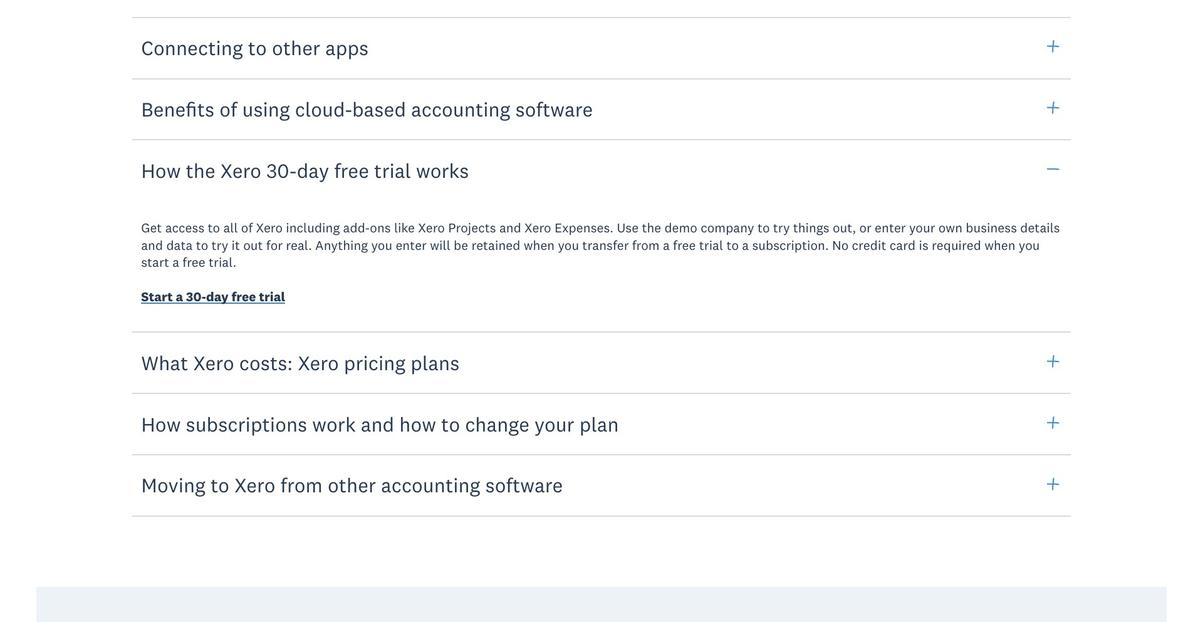 Task type: describe. For each thing, give the bounding box(es) containing it.
based
[[352, 96, 406, 122]]

1 horizontal spatial enter
[[875, 220, 907, 237]]

works
[[416, 158, 469, 183]]

3 you from the left
[[1019, 237, 1041, 254]]

using
[[242, 96, 290, 122]]

how for how the xero 30-day free trial works
[[141, 158, 181, 183]]

costs:
[[239, 350, 293, 375]]

moving to xero from other accounting software
[[141, 473, 563, 498]]

how
[[400, 412, 436, 437]]

to right the moving
[[211, 473, 230, 498]]

your inside 'get access to all of xero including add-ons like xero projects and xero expenses. use the demo company to try things out, or enter your own business details and data to try it out for real. anything you enter will be retained when you transfer from a free trial to a subscription. no credit card is required when you start a free trial.'
[[910, 220, 936, 237]]

1 horizontal spatial other
[[328, 473, 376, 498]]

xero up "all"
[[221, 158, 262, 183]]

benefits of using cloud-based accounting software button
[[132, 78, 1072, 141]]

required
[[932, 237, 982, 254]]

of inside dropdown button
[[220, 96, 237, 122]]

pricing
[[344, 350, 406, 375]]

to right data
[[196, 237, 208, 254]]

it
[[232, 237, 240, 254]]

cloud-
[[295, 96, 352, 122]]

trial.
[[209, 254, 237, 271]]

like
[[394, 220, 415, 237]]

connecting to other apps button
[[132, 16, 1072, 79]]

business
[[966, 220, 1018, 237]]

the inside 'get access to all of xero including add-ons like xero projects and xero expenses. use the demo company to try things out, or enter your own business details and data to try it out for real. anything you enter will be retained when you transfer from a free trial to a subscription. no credit card is required when you start a free trial.'
[[642, 220, 662, 237]]

plan
[[580, 412, 619, 437]]

a inside start a 30-day free trial link
[[176, 289, 183, 305]]

from inside 'get access to all of xero including add-ons like xero projects and xero expenses. use the demo company to try things out, or enter your own business details and data to try it out for real. anything you enter will be retained when you transfer from a free trial to a subscription. no credit card is required when you start a free trial.'
[[633, 237, 660, 254]]

the inside how the xero 30-day free trial works dropdown button
[[186, 158, 216, 183]]

moving to xero from other accounting software button
[[132, 454, 1072, 517]]

out
[[243, 237, 263, 254]]

change
[[465, 412, 530, 437]]

2 you from the left
[[558, 237, 579, 254]]

including
[[286, 220, 340, 237]]

what xero costs: xero pricing plans button
[[132, 331, 1072, 395]]

no
[[833, 237, 849, 254]]

expenses.
[[555, 220, 614, 237]]

a down data
[[173, 254, 179, 271]]

demo
[[665, 220, 698, 237]]

xero right what
[[193, 350, 234, 375]]

start a 30-day free trial link
[[141, 289, 285, 308]]

company
[[701, 220, 755, 237]]

will
[[430, 237, 451, 254]]

1 when from the left
[[524, 237, 555, 254]]

get
[[141, 220, 162, 237]]

and inside how subscriptions work and how to change your plan dropdown button
[[361, 412, 395, 437]]

moving
[[141, 473, 206, 498]]

things
[[794, 220, 830, 237]]

trial inside start a 30-day free trial link
[[259, 289, 285, 305]]

a down demo
[[663, 237, 670, 254]]

or
[[860, 220, 872, 237]]

1 you from the left
[[371, 237, 393, 254]]

is
[[920, 237, 929, 254]]

of inside 'get access to all of xero including add-ons like xero projects and xero expenses. use the demo company to try things out, or enter your own business details and data to try it out for real. anything you enter will be retained when you transfer from a free trial to a subscription. no credit card is required when you start a free trial.'
[[241, 220, 253, 237]]

day inside dropdown button
[[297, 158, 329, 183]]

get access to all of xero including add-ons like xero projects and xero expenses. use the demo company to try things out, or enter your own business details and data to try it out for real. anything you enter will be retained when you transfer from a free trial to a subscription. no credit card is required when you start a free trial.
[[141, 220, 1061, 271]]

what
[[141, 350, 188, 375]]

free down trial. at left
[[232, 289, 256, 305]]

a down company
[[743, 237, 749, 254]]

benefits
[[141, 96, 215, 122]]

details
[[1021, 220, 1061, 237]]

xero up for
[[256, 220, 283, 237]]

what xero costs: xero pricing plans
[[141, 350, 460, 375]]

xero inside dropdown button
[[235, 473, 276, 498]]

xero right costs:
[[298, 350, 339, 375]]

start a 30-day free trial
[[141, 289, 285, 305]]

start
[[141, 289, 173, 305]]

credit
[[853, 237, 887, 254]]

how for how subscriptions work and how to change your plan
[[141, 412, 181, 437]]

xero left expenses.
[[525, 220, 552, 237]]



Task type: locate. For each thing, give the bounding box(es) containing it.
free up add-
[[334, 158, 369, 183]]

1 vertical spatial day
[[206, 289, 229, 305]]

1 horizontal spatial of
[[241, 220, 253, 237]]

and down get
[[141, 237, 163, 254]]

0 vertical spatial from
[[633, 237, 660, 254]]

0 horizontal spatial you
[[371, 237, 393, 254]]

and
[[500, 220, 522, 237], [141, 237, 163, 254], [361, 412, 395, 437]]

software
[[516, 96, 593, 122], [486, 473, 563, 498]]

other
[[272, 35, 320, 60], [328, 473, 376, 498]]

how the xero 30-day free trial works
[[141, 158, 469, 183]]

ons
[[370, 220, 391, 237]]

enter up card at the top right of the page
[[875, 220, 907, 237]]

start
[[141, 254, 169, 271]]

to inside dropdown button
[[441, 412, 460, 437]]

1 horizontal spatial and
[[361, 412, 395, 437]]

2 vertical spatial trial
[[259, 289, 285, 305]]

be
[[454, 237, 469, 254]]

software for moving to xero from other accounting software
[[486, 473, 563, 498]]

try
[[774, 220, 790, 237], [212, 237, 228, 254]]

trial left works
[[374, 158, 411, 183]]

30- inside dropdown button
[[267, 158, 297, 183]]

the
[[186, 158, 216, 183], [642, 220, 662, 237]]

the right use
[[642, 220, 662, 237]]

0 horizontal spatial 30-
[[186, 289, 206, 305]]

30-
[[267, 158, 297, 183], [186, 289, 206, 305]]

0 horizontal spatial of
[[220, 96, 237, 122]]

you down details
[[1019, 237, 1041, 254]]

how subscriptions work and how to change your plan
[[141, 412, 619, 437]]

2 horizontal spatial and
[[500, 220, 522, 237]]

you down expenses.
[[558, 237, 579, 254]]

of
[[220, 96, 237, 122], [241, 220, 253, 237]]

free down data
[[183, 254, 206, 271]]

0 vertical spatial day
[[297, 158, 329, 183]]

accounting inside moving to xero from other accounting software dropdown button
[[381, 473, 481, 498]]

accounting for based
[[411, 96, 511, 122]]

0 horizontal spatial and
[[141, 237, 163, 254]]

to down company
[[727, 237, 739, 254]]

how down what
[[141, 412, 181, 437]]

trial inside how the xero 30-day free trial works dropdown button
[[374, 158, 411, 183]]

card
[[890, 237, 916, 254]]

1 vertical spatial accounting
[[381, 473, 481, 498]]

1 vertical spatial the
[[642, 220, 662, 237]]

for
[[266, 237, 283, 254]]

accounting for other
[[381, 473, 481, 498]]

0 vertical spatial software
[[516, 96, 593, 122]]

from inside dropdown button
[[281, 473, 323, 498]]

2 horizontal spatial you
[[1019, 237, 1041, 254]]

free
[[334, 158, 369, 183], [674, 237, 696, 254], [183, 254, 206, 271], [232, 289, 256, 305]]

0 horizontal spatial enter
[[396, 237, 427, 254]]

try up 'subscription.'
[[774, 220, 790, 237]]

trial inside 'get access to all of xero including add-ons like xero projects and xero expenses. use the demo company to try things out, or enter your own business details and data to try it out for real. anything you enter will be retained when you transfer from a free trial to a subscription. no credit card is required when you start a free trial.'
[[700, 237, 724, 254]]

enter
[[875, 220, 907, 237], [396, 237, 427, 254]]

0 vertical spatial the
[[186, 158, 216, 183]]

from
[[633, 237, 660, 254], [281, 473, 323, 498]]

day up including
[[297, 158, 329, 183]]

and left how
[[361, 412, 395, 437]]

to
[[248, 35, 267, 60], [208, 220, 220, 237], [758, 220, 770, 237], [196, 237, 208, 254], [727, 237, 739, 254], [441, 412, 460, 437], [211, 473, 230, 498]]

0 horizontal spatial other
[[272, 35, 320, 60]]

plans
[[411, 350, 460, 375]]

free down demo
[[674, 237, 696, 254]]

how subscriptions work and how to change your plan button
[[132, 393, 1072, 456]]

0 vertical spatial your
[[910, 220, 936, 237]]

1 horizontal spatial you
[[558, 237, 579, 254]]

1 horizontal spatial trial
[[374, 158, 411, 183]]

1 vertical spatial 30-
[[186, 289, 206, 305]]

0 horizontal spatial day
[[206, 289, 229, 305]]

to up 'subscription.'
[[758, 220, 770, 237]]

0 vertical spatial 30-
[[267, 158, 297, 183]]

apps
[[325, 35, 369, 60]]

software for benefits of using cloud-based accounting software
[[516, 96, 593, 122]]

1 horizontal spatial the
[[642, 220, 662, 237]]

out,
[[833, 220, 857, 237]]

to up using
[[248, 35, 267, 60]]

1 vertical spatial of
[[241, 220, 253, 237]]

transfer
[[583, 237, 629, 254]]

1 how from the top
[[141, 158, 181, 183]]

1 horizontal spatial day
[[297, 158, 329, 183]]

work
[[312, 412, 356, 437]]

of right "all"
[[241, 220, 253, 237]]

connecting
[[141, 35, 243, 60]]

a right start
[[176, 289, 183, 305]]

0 horizontal spatial from
[[281, 473, 323, 498]]

anything
[[315, 237, 368, 254]]

1 horizontal spatial try
[[774, 220, 790, 237]]

free inside dropdown button
[[334, 158, 369, 183]]

0 vertical spatial how
[[141, 158, 181, 183]]

accounting
[[411, 96, 511, 122], [381, 473, 481, 498]]

when down business
[[985, 237, 1016, 254]]

your up is
[[910, 220, 936, 237]]

you down the ons
[[371, 237, 393, 254]]

xero down 'subscriptions'
[[235, 473, 276, 498]]

when right retained
[[524, 237, 555, 254]]

subscription.
[[753, 237, 829, 254]]

1 vertical spatial other
[[328, 473, 376, 498]]

1 vertical spatial how
[[141, 412, 181, 437]]

day down trial. at left
[[206, 289, 229, 305]]

0 horizontal spatial try
[[212, 237, 228, 254]]

retained
[[472, 237, 521, 254]]

to right how
[[441, 412, 460, 437]]

trial down for
[[259, 289, 285, 305]]

use
[[617, 220, 639, 237]]

1 vertical spatial software
[[486, 473, 563, 498]]

trial down company
[[700, 237, 724, 254]]

2 horizontal spatial trial
[[700, 237, 724, 254]]

you
[[371, 237, 393, 254], [558, 237, 579, 254], [1019, 237, 1041, 254]]

trial
[[374, 158, 411, 183], [700, 237, 724, 254], [259, 289, 285, 305]]

1 horizontal spatial 30-
[[267, 158, 297, 183]]

subscriptions
[[186, 412, 307, 437]]

your
[[910, 220, 936, 237], [535, 412, 575, 437]]

benefits of using cloud-based accounting software
[[141, 96, 593, 122]]

0 horizontal spatial when
[[524, 237, 555, 254]]

accounting inside benefits of using cloud-based accounting software dropdown button
[[411, 96, 511, 122]]

to left "all"
[[208, 220, 220, 237]]

real.
[[286, 237, 312, 254]]

your left plan
[[535, 412, 575, 437]]

1 vertical spatial your
[[535, 412, 575, 437]]

day
[[297, 158, 329, 183], [206, 289, 229, 305]]

0 vertical spatial trial
[[374, 158, 411, 183]]

0 horizontal spatial the
[[186, 158, 216, 183]]

0 vertical spatial of
[[220, 96, 237, 122]]

1 horizontal spatial from
[[633, 237, 660, 254]]

and up retained
[[500, 220, 522, 237]]

how
[[141, 158, 181, 183], [141, 412, 181, 437]]

try left it
[[212, 237, 228, 254]]

of left using
[[220, 96, 237, 122]]

projects
[[448, 220, 496, 237]]

data
[[166, 237, 193, 254]]

1 horizontal spatial your
[[910, 220, 936, 237]]

the up access
[[186, 158, 216, 183]]

1 horizontal spatial when
[[985, 237, 1016, 254]]

connecting to other apps
[[141, 35, 369, 60]]

how the xero 30-day free trial works element
[[120, 202, 1084, 333]]

own
[[939, 220, 963, 237]]

0 vertical spatial other
[[272, 35, 320, 60]]

a
[[663, 237, 670, 254], [743, 237, 749, 254], [173, 254, 179, 271], [176, 289, 183, 305]]

0 horizontal spatial your
[[535, 412, 575, 437]]

all
[[223, 220, 238, 237]]

xero
[[221, 158, 262, 183], [256, 220, 283, 237], [418, 220, 445, 237], [525, 220, 552, 237], [193, 350, 234, 375], [298, 350, 339, 375], [235, 473, 276, 498]]

enter down like
[[396, 237, 427, 254]]

1 vertical spatial trial
[[700, 237, 724, 254]]

add-
[[343, 220, 370, 237]]

access
[[165, 220, 205, 237]]

0 horizontal spatial trial
[[259, 289, 285, 305]]

when
[[524, 237, 555, 254], [985, 237, 1016, 254]]

0 vertical spatial accounting
[[411, 96, 511, 122]]

how up get
[[141, 158, 181, 183]]

your inside dropdown button
[[535, 412, 575, 437]]

1 vertical spatial from
[[281, 473, 323, 498]]

2 when from the left
[[985, 237, 1016, 254]]

2 how from the top
[[141, 412, 181, 437]]

how the xero 30-day free trial works button
[[132, 139, 1072, 202]]

xero up 'will'
[[418, 220, 445, 237]]



Task type: vqa. For each thing, say whether or not it's contained in the screenshot.
Products
no



